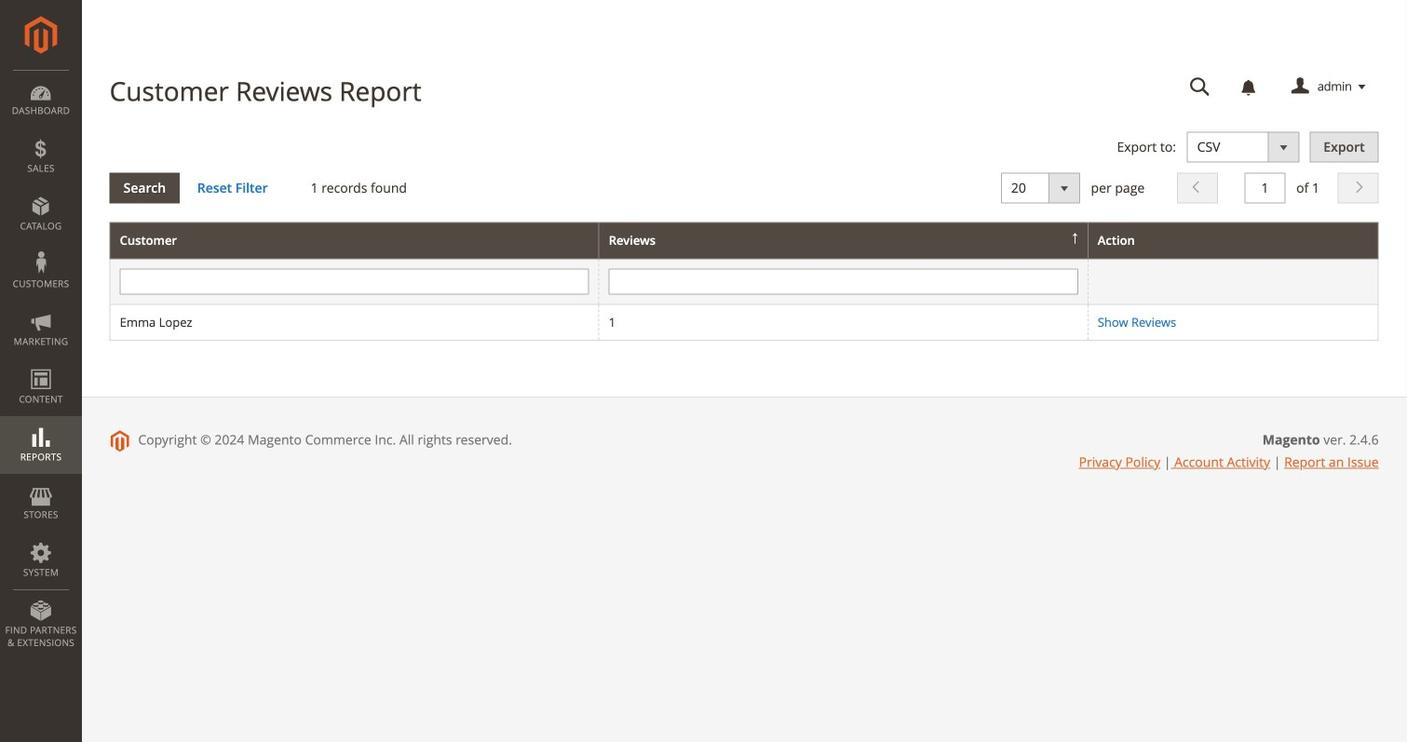 Task type: locate. For each thing, give the bounding box(es) containing it.
None text field
[[1177, 71, 1223, 103], [120, 269, 589, 295], [1177, 71, 1223, 103], [120, 269, 589, 295]]

menu bar
[[0, 70, 82, 659]]

magento admin panel image
[[25, 16, 57, 54]]

None text field
[[1245, 173, 1286, 204], [609, 269, 1078, 295], [1245, 173, 1286, 204], [609, 269, 1078, 295]]



